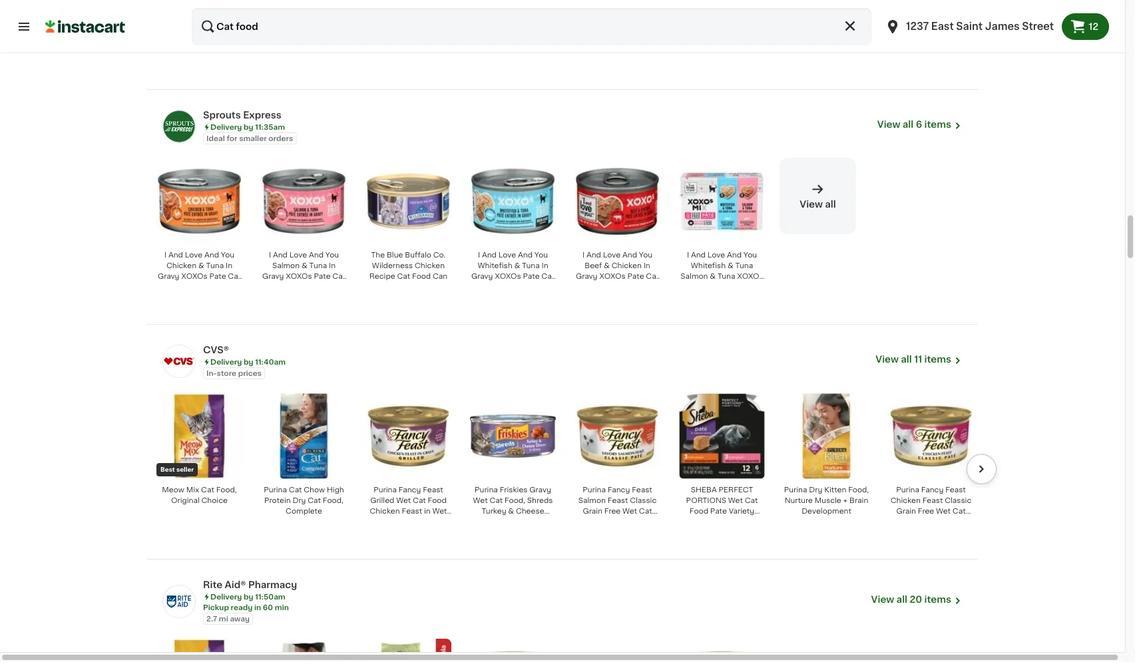 Task type: locate. For each thing, give the bounding box(es) containing it.
purina down "purina fancy feast salmon feast classic grain free wet cat food pate" image
[[583, 486, 606, 494]]

food,
[[216, 486, 237, 494], [848, 486, 869, 494], [323, 497, 343, 504], [505, 497, 525, 504]]

12
[[1089, 22, 1098, 31], [853, 48, 861, 55], [749, 283, 756, 290]]

xoxos for the bottom i and love and you whitefish & tuna in gravy xoxos pate cat food button
[[495, 273, 521, 280]]

0 vertical spatial beef
[[480, 27, 497, 34]]

classic inside purina fancy feast chicken feast classic grain free wet cat food pate
[[945, 497, 971, 504]]

i
[[164, 16, 167, 24], [269, 16, 271, 24], [373, 16, 376, 24], [478, 16, 480, 24], [791, 16, 794, 24], [164, 251, 167, 259], [269, 251, 271, 259], [478, 251, 480, 259], [582, 251, 585, 259], [687, 251, 689, 259]]

i and love and you salmon & tuna in gravy xoxos pate cat food
[[262, 16, 346, 55], [262, 251, 346, 290]]

pickup ready in 60 min
[[203, 604, 289, 611]]

grain
[[583, 508, 602, 515], [896, 508, 916, 515]]

by for sprouts express
[[244, 123, 253, 131]]

6
[[916, 120, 922, 129]]

2 i and love and you salmon & tuna in gravy xoxos pate cat food button from the top
[[257, 158, 351, 290]]

in-
[[206, 370, 217, 377]]

the inside the blue buffalo co. wilderness chicken adult indoor cat food
[[580, 16, 594, 24]]

1 vertical spatial i and love and you salmon & tuna in gravy xoxos pate cat food button
[[257, 158, 351, 290]]

food, down friskies
[[505, 497, 525, 504]]

wet inside purina fancy feast chicken feast classic grain free wet cat food pate
[[936, 508, 951, 515]]

0 vertical spatial i and love and you beef & chicken in gravy xoxos pate cat food
[[471, 16, 555, 55]]

food, inside purina cat chow high protein dry cat food, complete
[[323, 497, 343, 504]]

1 vertical spatial beef
[[585, 262, 602, 269]]

buffalo for food
[[614, 16, 640, 24]]

food, inside meow mix cat food, original choice
[[216, 486, 237, 494]]

3 fancy from the left
[[921, 486, 944, 494]]

delivery
[[210, 123, 242, 131], [210, 358, 242, 366], [210, 593, 242, 601]]

co. inside the blue buffalo co. wilderness chicken recipe cat food can
[[433, 251, 446, 259]]

pate for the bottom i and love and you beef & chicken in gravy xoxos pate cat food button
[[627, 273, 644, 280]]

1 adult from the left
[[577, 38, 597, 45]]

0 horizontal spatial i and love and you beef & chicken in gravy xoxos pate cat food
[[471, 16, 555, 55]]

1 vertical spatial i and love and you whitefish & tuna in gravy xoxos pate cat food
[[471, 251, 555, 290]]

2 horizontal spatial 12
[[1089, 22, 1098, 31]]

purina inside "purina fancy feast grilled wet cat food chicken feast in wet cat food gravy"
[[374, 486, 397, 494]]

whitefish for topmost i and love and you whitefish & tuna in gravy xoxos pate cat food button
[[373, 27, 408, 34]]

ready
[[231, 604, 252, 611]]

5 purina from the left
[[784, 486, 807, 494]]

1 classic from the left
[[630, 497, 657, 504]]

mix
[[792, 48, 805, 55], [688, 283, 701, 290], [186, 486, 199, 494]]

i and love and you beef & chicken in gravy xoxos pate cat food for left i and love and you beef & chicken in gravy xoxos pate cat food button
[[471, 16, 555, 55]]

0 horizontal spatial i and love and you beef & chicken in gravy xoxos pate cat food button
[[466, 0, 560, 55]]

the blue buffalo co. indoor health with life source bits adult cat food button
[[884, 0, 978, 55]]

fancy down the purina fancy feast grilled wet cat food chicken feast in wet cat food gravy image
[[399, 486, 421, 494]]

0 horizontal spatial grain
[[583, 508, 602, 515]]

pate inside the sheba perfect portions wet cat food pate variety pack, savory chicken and delicate salmon entrees
[[710, 508, 727, 515]]

i and love and you whitefish & tuna in gravy xoxos pate cat food button
[[361, 0, 455, 55], [466, 158, 560, 290]]

1 horizontal spatial beef
[[585, 262, 602, 269]]

0 horizontal spatial i and love and you whitefish & tuna in gravy xoxos pate cat food button
[[361, 0, 455, 55]]

2 horizontal spatial mix
[[792, 48, 805, 55]]

blue inside the blue buffalo co. wilderness chicken adult indoor cat food
[[596, 16, 612, 24]]

love for the i and love and you chicken & tuna in gravy xoxos pate cat food "button" for i and love and you whitefish & tuna in gravy xoxos pate cat food
[[185, 16, 203, 24]]

delivery by 11:50am
[[210, 593, 285, 601]]

indoor
[[889, 27, 913, 34], [598, 38, 622, 45]]

0 vertical spatial indoor
[[889, 27, 913, 34]]

purina for purina cat chow high protein dry cat food, complete
[[264, 486, 287, 494]]

purina up turkey
[[475, 486, 498, 494]]

0 vertical spatial i and love and you chicken & tuna in gravy xoxos pate cat food button
[[152, 0, 246, 55]]

1 vertical spatial variety
[[721, 283, 747, 290]]

0 vertical spatial variety
[[826, 48, 851, 55]]

sheba perfect portions wet cat food pate variety pack, savory chicken and delicate salmon entrees image
[[679, 393, 765, 479]]

purina for purina friskies gravy wet cat food, shreds turkey & cheese dinner
[[475, 486, 498, 494]]

i and love and you beef & chicken in gravy xoxos pate cat food for the bottom i and love and you beef & chicken in gravy xoxos pate cat food button
[[576, 251, 659, 290]]

0 horizontal spatial free
[[604, 508, 621, 515]]

1 horizontal spatial classic
[[945, 497, 971, 504]]

purina inside "purina dry kitten food, nurture muscle + brain development"
[[784, 486, 807, 494]]

1 i and love and you salmon & tuna in gravy xoxos pate cat food button from the top
[[257, 0, 351, 55]]

12 for i and love and you whitefish & tuna salmon & tuna xoxos mix pate variety 12 pack button to the left
[[749, 283, 756, 290]]

food, inside purina friskies gravy wet cat food, shreds turkey & cheese dinner
[[505, 497, 525, 504]]

grain for salmon
[[583, 508, 602, 515]]

co. inside the blue buffalo co. wilderness chicken adult indoor cat food
[[642, 16, 655, 24]]

0 horizontal spatial i and love and you whitefish & tuna salmon & tuna xoxos mix pate variety 12 pack
[[681, 251, 763, 301]]

1 horizontal spatial in
[[424, 508, 431, 515]]

classic for purina fancy feast chicken feast classic grain free wet cat food pate
[[945, 497, 971, 504]]

1 fancy from the left
[[399, 486, 421, 494]]

min
[[275, 604, 289, 611]]

1 purina from the left
[[264, 486, 287, 494]]

1 horizontal spatial i and love and you whitefish & tuna in gravy xoxos pate cat food
[[471, 251, 555, 290]]

chicken inside "purina fancy feast grilled wet cat food chicken feast in wet cat food gravy"
[[370, 508, 400, 515]]

bits
[[920, 38, 934, 45]]

1 vertical spatial item carousel region
[[134, 152, 978, 329]]

3 delivery from the top
[[210, 593, 242, 601]]

item carousel region containing meow mix cat food, original choice
[[134, 387, 997, 564]]

2 free from the left
[[918, 508, 934, 515]]

all for view all
[[825, 199, 836, 209]]

1237 east saint james street button
[[877, 8, 1062, 45], [885, 8, 1054, 45]]

1 horizontal spatial grain
[[896, 508, 916, 515]]

love for i and love and you whitefish & tuna salmon & tuna xoxos mix pate variety 12 pack button to the left
[[708, 251, 725, 259]]

0 horizontal spatial i and love and you whitefish & tuna in gravy xoxos pate cat food
[[367, 16, 450, 55]]

fancy down "purina fancy feast salmon feast classic grain free wet cat food pate" image
[[608, 486, 630, 494]]

cat inside meow mix cat food, original choice
[[201, 486, 214, 494]]

i for the bottom i and love and you beef & chicken in gravy xoxos pate cat food button
[[582, 251, 585, 259]]

i and love and you chicken & tuna in gravy xoxos pate cat food for i and love and you whitefish & tuna in gravy xoxos pate cat food
[[158, 16, 241, 55]]

free
[[604, 508, 621, 515], [918, 508, 934, 515]]

food inside the sheba perfect portions wet cat food pate variety pack, savory chicken and delicate salmon entrees
[[690, 508, 708, 515]]

purina down the purina fancy feast chicken feast classic grain free wet cat food pate image
[[896, 486, 919, 494]]

2 fancy from the left
[[608, 486, 630, 494]]

purina up nurture
[[784, 486, 807, 494]]

love for topmost i and love and you whitefish & tuna in gravy xoxos pate cat food button
[[394, 16, 412, 24]]

0 vertical spatial i and love and you chicken & tuna in gravy xoxos pate cat food
[[158, 16, 241, 55]]

purina cat chow high protein dry cat food, complete image
[[261, 393, 347, 479]]

all for view all 20 items
[[896, 595, 907, 604]]

items for view all 11 items
[[924, 355, 951, 364]]

items right 20
[[924, 595, 951, 604]]

items for view all 20 items
[[924, 595, 951, 604]]

by up prices
[[244, 358, 253, 366]]

co. for the blue buffalo co. indoor health with life source bits adult cat food
[[956, 16, 968, 24]]

1 horizontal spatial indoor
[[889, 27, 913, 34]]

and
[[684, 529, 698, 536]]

fancy for chicken
[[921, 486, 944, 494]]

0 horizontal spatial dry
[[293, 497, 306, 504]]

2 by from the top
[[244, 358, 253, 366]]

1 delivery from the top
[[210, 123, 242, 131]]

1 by from the top
[[244, 123, 253, 131]]

chicken inside purina fancy feast chicken feast classic grain free wet cat food pate
[[891, 497, 921, 504]]

1 vertical spatial mix
[[688, 283, 701, 290]]

delivery by 11:35am
[[210, 123, 285, 131]]

by up ideal for smaller orders at the left top
[[244, 123, 253, 131]]

food inside the blue buffalo co. wilderness chicken adult indoor cat food
[[639, 38, 658, 45]]

salmon
[[272, 27, 300, 34], [785, 38, 812, 45], [272, 262, 300, 269], [681, 273, 708, 280], [578, 497, 606, 504], [732, 529, 760, 536]]

xoxos for the i and love and you chicken & tuna in gravy xoxos pate cat food "button" for the blue buffalo co. wilderness chicken recipe cat food can
[[181, 273, 208, 280]]

2 i and love and you chicken & tuna in gravy xoxos pate cat food button from the top
[[152, 158, 246, 290]]

delivery down the sprouts
[[210, 123, 242, 131]]

variety for the topmost i and love and you whitefish & tuna salmon & tuna xoxos mix pate variety 12 pack button
[[826, 48, 851, 55]]

xoxos for i and love and you salmon & tuna in gravy xoxos pate cat food button associated with i and love and you whitefish & tuna in gravy xoxos pate cat food
[[286, 38, 312, 45]]

2 adult from the left
[[936, 38, 955, 45]]

and
[[168, 16, 183, 24], [204, 16, 219, 24], [273, 16, 288, 24], [309, 16, 324, 24], [377, 16, 392, 24], [413, 16, 428, 24], [482, 16, 497, 24], [518, 16, 533, 24], [795, 16, 810, 24], [832, 16, 846, 24], [168, 251, 183, 259], [204, 251, 219, 259], [273, 251, 288, 259], [309, 251, 324, 259], [482, 251, 497, 259], [518, 251, 533, 259], [586, 251, 601, 259], [622, 251, 637, 259], [691, 251, 706, 259], [727, 251, 742, 259]]

view all 20 items
[[871, 595, 951, 604]]

development
[[802, 508, 851, 515]]

mix inside meow mix cat food, original choice
[[186, 486, 199, 494]]

free for salmon
[[604, 508, 621, 515]]

2 purina from the left
[[374, 486, 397, 494]]

tuna for i and love and you salmon & tuna in gravy xoxos pate cat food button associated with i and love and you whitefish & tuna in gravy xoxos pate cat food
[[309, 27, 327, 34]]

beef for the bottom i and love and you beef & chicken in gravy xoxos pate cat food button
[[585, 262, 602, 269]]

saint
[[956, 22, 983, 31]]

0 vertical spatial items
[[924, 120, 951, 129]]

wet
[[396, 497, 411, 504], [473, 497, 488, 504], [728, 497, 743, 504], [432, 508, 447, 515], [622, 508, 637, 515], [936, 508, 951, 515]]

purina inside purina fancy feast chicken feast classic grain free wet cat food pate
[[896, 486, 919, 494]]

chow
[[304, 486, 325, 494]]

original
[[171, 497, 200, 504]]

high
[[327, 486, 344, 494]]

purina for purina fancy feast grilled wet cat food chicken feast in wet cat food gravy
[[374, 486, 397, 494]]

purina
[[264, 486, 287, 494], [374, 486, 397, 494], [475, 486, 498, 494], [583, 486, 606, 494], [784, 486, 807, 494], [896, 486, 919, 494]]

1 vertical spatial by
[[244, 358, 253, 366]]

cat inside the blue buffalo co. tastefuls tuna entree in gravy flaked canned cat food
[[720, 48, 734, 55]]

2 vertical spatial item carousel region
[[134, 387, 997, 564]]

0 horizontal spatial indoor
[[598, 38, 622, 45]]

i and love and you chicken & tuna in gravy xoxos pate cat food button
[[152, 0, 246, 55], [152, 158, 246, 290]]

blue inside the blue buffalo co. wilderness chicken recipe cat food can
[[387, 251, 403, 259]]

0 vertical spatial item carousel region
[[152, 0, 997, 94]]

purina for purina fancy feast salmon feast classic grain free wet cat food pate
[[583, 486, 606, 494]]

pate inside purina fancy feast salmon feast classic grain free wet cat food pate
[[619, 518, 636, 526]]

blue
[[596, 16, 612, 24], [700, 16, 717, 24], [909, 16, 926, 24], [387, 251, 403, 259]]

the inside the blue buffalo co. wilderness chicken recipe cat food can
[[371, 251, 385, 259]]

purina inside purina cat chow high protein dry cat food, complete
[[264, 486, 287, 494]]

3 by from the top
[[244, 593, 253, 601]]

dry up muscle
[[809, 486, 822, 494]]

1 horizontal spatial mix
[[688, 283, 701, 290]]

0 horizontal spatial 12
[[749, 283, 756, 290]]

None search field
[[192, 8, 872, 45]]

1 vertical spatial delivery
[[210, 358, 242, 366]]

the inside the blue buffalo co. indoor health with life source bits adult cat food
[[894, 16, 907, 24]]

0 vertical spatial mix
[[792, 48, 805, 55]]

fancy inside "purina fancy feast grilled wet cat food chicken feast in wet cat food gravy"
[[399, 486, 421, 494]]

entree
[[737, 27, 761, 34]]

2 vertical spatial mix
[[186, 486, 199, 494]]

0 horizontal spatial mix
[[186, 486, 199, 494]]

love
[[185, 16, 203, 24], [289, 16, 307, 24], [394, 16, 412, 24], [498, 16, 516, 24], [812, 16, 830, 24], [185, 251, 203, 259], [289, 251, 307, 259], [498, 251, 516, 259], [603, 251, 621, 259], [708, 251, 725, 259]]

1 vertical spatial in
[[254, 604, 261, 611]]

i and love and you salmon & tuna in gravy xoxos pate cat food for i and love and you whitefish & tuna in gravy xoxos pate cat food
[[262, 16, 346, 55]]

item carousel region containing view all
[[134, 152, 978, 329]]

wilderness inside the blue buffalo co. wilderness chicken adult indoor cat food
[[581, 27, 622, 34]]

all for view all 11 items
[[901, 355, 912, 364]]

1 horizontal spatial fancy
[[608, 486, 630, 494]]

2 grain from the left
[[896, 508, 916, 515]]

& for i and love and you salmon & tuna in gravy xoxos pate cat food button associated with i and love and you whitefish & tuna in gravy xoxos pate cat food
[[302, 27, 307, 34]]

1 i and love and you salmon & tuna in gravy xoxos pate cat food from the top
[[262, 16, 346, 55]]

the inside the blue buffalo co. tastefuls tuna entree in gravy flaked canned cat food
[[685, 16, 698, 24]]

purina up grilled
[[374, 486, 397, 494]]

blue for cat
[[596, 16, 612, 24]]

2 horizontal spatial fancy
[[921, 486, 944, 494]]

item carousel region
[[152, 0, 997, 94], [134, 152, 978, 329], [134, 387, 997, 564]]

1 1237 east saint james street button from the left
[[877, 8, 1062, 45]]

0 vertical spatial 12
[[1089, 22, 1098, 31]]

co. inside the blue buffalo co. tastefuls tuna entree in gravy flaked canned cat food
[[747, 16, 759, 24]]

1 horizontal spatial dry
[[809, 486, 822, 494]]

6 purina from the left
[[896, 486, 919, 494]]

best seller
[[160, 467, 194, 473]]

grain for chicken
[[896, 508, 916, 515]]

all
[[903, 120, 914, 129], [825, 199, 836, 209], [901, 355, 912, 364], [896, 595, 907, 604]]

purina friskies gravy wet cat food, shreds turkey & cheese dinner
[[473, 486, 553, 526]]

i for the topmost i and love and you whitefish & tuna salmon & tuna xoxos mix pate variety 12 pack button
[[791, 16, 794, 24]]

+
[[843, 497, 848, 504]]

1 i and love and you chicken & tuna in gravy xoxos pate cat food button from the top
[[152, 0, 246, 55]]

1 horizontal spatial i and love and you whitefish & tuna salmon & tuna xoxos mix pate variety 12 pack button
[[780, 0, 873, 66]]

view for view all 11 items
[[876, 355, 899, 364]]

buffalo
[[614, 16, 640, 24], [719, 16, 745, 24], [928, 16, 954, 24], [405, 251, 431, 259]]

view
[[877, 120, 900, 129], [800, 199, 823, 209], [876, 355, 899, 364], [871, 595, 894, 604]]

12 button
[[1062, 13, 1109, 40]]

60
[[263, 604, 273, 611]]

4 purina from the left
[[583, 486, 606, 494]]

tuna for the blue buffalo co. wilderness chicken recipe cat food can i and love and you salmon & tuna in gravy xoxos pate cat food button
[[309, 262, 327, 269]]

1 vertical spatial items
[[924, 355, 951, 364]]

0 vertical spatial i and love and you whitefish & tuna salmon & tuna xoxos mix pate variety 12 pack
[[785, 16, 868, 66]]

fancy inside purina fancy feast salmon feast classic grain free wet cat food pate
[[608, 486, 630, 494]]

xoxos
[[181, 38, 208, 45], [286, 38, 312, 45], [390, 38, 417, 45], [495, 38, 521, 45], [842, 38, 868, 45], [181, 273, 208, 280], [286, 273, 312, 280], [495, 273, 521, 280], [599, 273, 626, 280], [737, 273, 763, 280]]

0 vertical spatial dry
[[809, 486, 822, 494]]

fancy inside purina fancy feast chicken feast classic grain free wet cat food pate
[[921, 486, 944, 494]]

2 vertical spatial variety
[[729, 508, 754, 515]]

items right the 11
[[924, 355, 951, 364]]

1 vertical spatial indoor
[[598, 38, 622, 45]]

tuna for the i and love and you chicken & tuna in gravy xoxos pate cat food "button" for i and love and you whitefish & tuna in gravy xoxos pate cat food
[[206, 27, 224, 34]]

2 vertical spatial delivery
[[210, 593, 242, 601]]

0 vertical spatial pack
[[818, 59, 835, 66]]

0 horizontal spatial i and love and you whitefish & tuna salmon & tuna xoxos mix pate variety 12 pack button
[[675, 158, 769, 301]]

cat inside purina fancy feast chicken feast classic grain free wet cat food pate
[[953, 508, 966, 515]]

0 horizontal spatial wilderness
[[372, 262, 413, 269]]

0 vertical spatial in
[[424, 508, 431, 515]]

you
[[221, 16, 234, 24], [325, 16, 339, 24], [430, 16, 443, 24], [534, 16, 548, 24], [848, 16, 862, 24], [221, 251, 234, 259], [325, 251, 339, 259], [534, 251, 548, 259], [639, 251, 652, 259], [744, 251, 757, 259]]

adult inside the blue buffalo co. indoor health with life source bits adult cat food
[[936, 38, 955, 45]]

purina inside purina friskies gravy wet cat food, shreds turkey & cheese dinner
[[475, 486, 498, 494]]

2 delivery from the top
[[210, 358, 242, 366]]

i for left i and love and you beef & chicken in gravy xoxos pate cat food button
[[478, 16, 480, 24]]

1 horizontal spatial i and love and you beef & chicken in gravy xoxos pate cat food
[[576, 251, 659, 290]]

i and love and you whitefish & tuna salmon & tuna xoxos mix pate variety 12 pack button
[[780, 0, 873, 66], [675, 158, 769, 301]]

purina fancy feast grilled wet cat food chicken feast in wet cat food gravy image
[[365, 393, 451, 479]]

blue for food
[[387, 251, 403, 259]]

2 items from the top
[[924, 355, 951, 364]]

20
[[910, 595, 922, 604]]

dry inside "purina dry kitten food, nurture muscle + brain development"
[[809, 486, 822, 494]]

1237 east saint james street
[[906, 22, 1054, 31]]

variety
[[826, 48, 851, 55], [721, 283, 747, 290], [729, 508, 754, 515]]

best
[[160, 467, 175, 473]]

1 vertical spatial dry
[[293, 497, 306, 504]]

1 horizontal spatial i and love and you whitefish & tuna salmon & tuna xoxos mix pate variety 12 pack
[[785, 16, 868, 66]]

pate for the blue buffalo co. wilderness chicken recipe cat food can i and love and you salmon & tuna in gravy xoxos pate cat food button
[[314, 273, 331, 280]]

blue inside the blue buffalo co. tastefuls tuna entree in gravy flaked canned cat food
[[700, 16, 717, 24]]

1 vertical spatial i and love and you salmon & tuna in gravy xoxos pate cat food
[[262, 251, 346, 290]]

tuna
[[206, 27, 224, 34], [309, 27, 327, 34], [417, 27, 435, 34], [718, 27, 735, 34], [840, 27, 858, 34], [822, 38, 840, 45], [206, 262, 224, 269], [309, 262, 327, 269], [522, 262, 540, 269], [735, 262, 753, 269], [718, 273, 735, 280]]

in inside "purina fancy feast grilled wet cat food chicken feast in wet cat food gravy"
[[424, 508, 431, 515]]

1 free from the left
[[604, 508, 621, 515]]

food inside purina fancy feast chicken feast classic grain free wet cat food pate
[[912, 518, 931, 526]]

2 i and love and you chicken & tuna in gravy xoxos pate cat food from the top
[[158, 251, 241, 290]]

2 vertical spatial 12
[[749, 283, 756, 290]]

wilderness inside the blue buffalo co. wilderness chicken recipe cat food can
[[372, 262, 413, 269]]

pate inside purina fancy feast chicken feast classic grain free wet cat food pate
[[933, 518, 950, 526]]

cat inside purina fancy feast salmon feast classic grain free wet cat food pate
[[639, 508, 652, 515]]

fancy
[[399, 486, 421, 494], [608, 486, 630, 494], [921, 486, 944, 494]]

by up pickup ready in 60 min
[[244, 593, 253, 601]]

delivery up store
[[210, 358, 242, 366]]

chicken inside the blue buffalo co. wilderness chicken recipe cat food can
[[415, 262, 445, 269]]

2 i and love and you salmon & tuna in gravy xoxos pate cat food from the top
[[262, 251, 346, 290]]

0 vertical spatial wilderness
[[581, 27, 622, 34]]

i for the bottom i and love and you whitefish & tuna in gravy xoxos pate cat food button
[[478, 251, 480, 259]]

life
[[959, 27, 973, 34]]

classic
[[630, 497, 657, 504], [945, 497, 971, 504]]

love for the topmost i and love and you whitefish & tuna salmon & tuna xoxos mix pate variety 12 pack button
[[812, 16, 830, 24]]

0 horizontal spatial adult
[[577, 38, 597, 45]]

2 vertical spatial items
[[924, 595, 951, 604]]

buffalo inside the blue buffalo co. wilderness chicken recipe cat food can
[[405, 251, 431, 259]]

1 horizontal spatial free
[[918, 508, 934, 515]]

the blue buffalo co. wilderness chicken recipe cat food can
[[369, 251, 448, 280]]

cat inside the blue buffalo co. indoor health with life source bits adult cat food
[[957, 38, 970, 45]]

in
[[424, 508, 431, 515], [254, 604, 261, 611]]

& for the i and love and you chicken & tuna in gravy xoxos pate cat food "button" for the blue buffalo co. wilderness chicken recipe cat food can
[[198, 262, 204, 269]]

12 for the topmost i and love and you whitefish & tuna salmon & tuna xoxos mix pate variety 12 pack button
[[853, 48, 861, 55]]

for
[[227, 135, 237, 142]]

view inside view all link
[[800, 199, 823, 209]]

rite
[[203, 580, 222, 590]]

gravy
[[158, 38, 179, 45], [262, 38, 284, 45], [367, 38, 388, 45], [471, 38, 493, 45], [702, 38, 724, 45], [158, 273, 179, 280], [262, 273, 284, 280], [471, 273, 493, 280], [576, 273, 598, 280], [529, 486, 551, 494], [415, 518, 437, 526]]

fancy down the purina fancy feast chicken feast classic grain free wet cat food pate image
[[921, 486, 944, 494]]

1 items from the top
[[924, 120, 951, 129]]

1 vertical spatial i and love and you beef & chicken in gravy xoxos pate cat food
[[576, 251, 659, 290]]

purina up protein
[[264, 486, 287, 494]]

1 grain from the left
[[583, 508, 602, 515]]

feast
[[423, 486, 443, 494], [632, 486, 652, 494], [945, 486, 966, 494], [608, 497, 628, 504], [923, 497, 943, 504], [402, 508, 422, 515]]

1 vertical spatial 12
[[853, 48, 861, 55]]

1 vertical spatial i and love and you chicken & tuna in gravy xoxos pate cat food button
[[152, 158, 246, 290]]

i and love and you whitefish & tuna salmon & tuna xoxos mix pate variety 12 pack for i and love and you whitefish & tuna salmon & tuna xoxos mix pate variety 12 pack button to the left
[[681, 251, 763, 301]]

buffalo inside the blue buffalo co. tastefuls tuna entree in gravy flaked canned cat food
[[719, 16, 745, 24]]

i and love and you salmon & tuna in gravy xoxos pate cat food for the blue buffalo co. wilderness chicken recipe cat food can
[[262, 251, 346, 290]]

cvs® show all 11 items element
[[203, 343, 876, 357]]

buffalo inside the blue buffalo co. indoor health with life source bits adult cat food
[[928, 16, 954, 24]]

classic inside purina fancy feast salmon feast classic grain free wet cat food pate
[[630, 497, 657, 504]]

co. for the blue buffalo co. wilderness chicken adult indoor cat food
[[642, 16, 655, 24]]

buffalo inside the blue buffalo co. wilderness chicken adult indoor cat food
[[614, 16, 640, 24]]

& for the bottom i and love and you beef & chicken in gravy xoxos pate cat food button
[[604, 262, 610, 269]]

1 vertical spatial i and love and you whitefish & tuna salmon & tuna xoxos mix pate variety 12 pack button
[[675, 158, 769, 301]]

store
[[217, 370, 236, 377]]

items right 6 at the right top of the page
[[924, 120, 951, 129]]

& for i and love and you whitefish & tuna salmon & tuna xoxos mix pate variety 12 pack button to the left
[[728, 262, 733, 269]]

in inside the blue buffalo co. tastefuls tuna entree in gravy flaked canned cat food
[[694, 38, 701, 45]]

the for the blue buffalo co. wilderness chicken recipe cat food can
[[371, 251, 385, 259]]

food, down "high"
[[323, 497, 343, 504]]

2 classic from the left
[[945, 497, 971, 504]]

free inside purina fancy feast chicken feast classic grain free wet cat food pate
[[918, 508, 934, 515]]

delivery up pickup
[[210, 593, 242, 601]]

food, up choice
[[216, 486, 237, 494]]

2 vertical spatial by
[[244, 593, 253, 601]]

0 vertical spatial i and love and you whitefish & tuna in gravy xoxos pate cat food button
[[361, 0, 455, 55]]

0 vertical spatial i and love and you salmon & tuna in gravy xoxos pate cat food button
[[257, 0, 351, 55]]

street
[[1022, 22, 1054, 31]]

1 vertical spatial i and love and you chicken & tuna in gravy xoxos pate cat food
[[158, 251, 241, 290]]

grain inside purina fancy feast salmon feast classic grain free wet cat food pate
[[583, 508, 602, 515]]

11
[[914, 355, 922, 364]]

pack
[[818, 59, 835, 66], [713, 294, 731, 301]]

0 horizontal spatial beef
[[480, 27, 497, 34]]

0 horizontal spatial fancy
[[399, 486, 421, 494]]

adult inside the blue buffalo co. wilderness chicken adult indoor cat food
[[577, 38, 597, 45]]

1 horizontal spatial adult
[[936, 38, 955, 45]]

blue inside the blue buffalo co. indoor health with life source bits adult cat food
[[909, 16, 926, 24]]

0 vertical spatial i and love and you salmon & tuna in gravy xoxos pate cat food
[[262, 16, 346, 55]]

entrees
[[708, 539, 736, 547]]

grain inside purina fancy feast chicken feast classic grain free wet cat food pate
[[896, 508, 916, 515]]

1 horizontal spatial i and love and you beef & chicken in gravy xoxos pate cat food button
[[571, 158, 664, 290]]

the for the blue buffalo co. tastefuls tuna entree in gravy flaked canned cat food
[[685, 16, 698, 24]]

0 vertical spatial by
[[244, 123, 253, 131]]

1 horizontal spatial i and love and you whitefish & tuna in gravy xoxos pate cat food button
[[466, 158, 560, 290]]

protein
[[264, 497, 291, 504]]

3 items from the top
[[924, 595, 951, 604]]

sprouts
[[203, 110, 241, 120]]

flaked
[[726, 38, 750, 45]]

0 horizontal spatial classic
[[630, 497, 657, 504]]

0 vertical spatial delivery
[[210, 123, 242, 131]]

& for left i and love and you beef & chicken in gravy xoxos pate cat food button
[[499, 27, 505, 34]]

adult
[[577, 38, 597, 45], [936, 38, 955, 45]]

1 vertical spatial wilderness
[[372, 262, 413, 269]]

0 vertical spatial i and love and you beef & chicken in gravy xoxos pate cat food button
[[466, 0, 560, 55]]

purina inside purina fancy feast salmon feast classic grain free wet cat food pate
[[583, 486, 606, 494]]

rite aid® pharmacy show all 20 items element
[[203, 578, 871, 592]]

the for the blue buffalo co. indoor health with life source bits adult cat food
[[894, 16, 907, 24]]

items for view all 6 items
[[924, 120, 951, 129]]

food inside the blue buffalo co. tastefuls tuna entree in gravy flaked canned cat food
[[735, 48, 754, 55]]

xoxos for the i and love and you chicken & tuna in gravy xoxos pate cat food "button" for i and love and you whitefish & tuna in gravy xoxos pate cat food
[[181, 38, 208, 45]]

i and love and you beef & chicken in gravy xoxos pate cat food image
[[575, 158, 660, 244]]

wilderness for indoor
[[581, 27, 622, 34]]

3 purina from the left
[[475, 486, 498, 494]]

sheba
[[691, 486, 717, 494]]

salmon inside purina fancy feast salmon feast classic grain free wet cat food pate
[[578, 497, 606, 504]]

tuna for the i and love and you chicken & tuna in gravy xoxos pate cat food "button" for the blue buffalo co. wilderness chicken recipe cat food can
[[206, 262, 224, 269]]

1 vertical spatial i and love and you whitefish & tuna salmon & tuna xoxos mix pate variety 12 pack
[[681, 251, 763, 301]]

pack,
[[683, 518, 702, 526]]

dry up complete
[[293, 497, 306, 504]]

0 vertical spatial i and love and you whitefish & tuna salmon & tuna xoxos mix pate variety 12 pack button
[[780, 0, 873, 66]]

i and love and you whitefish & tuna in gravy xoxos pate cat food image
[[470, 158, 556, 244]]

purina fancy feast grilled wet cat food chicken feast in wet cat food gravy button
[[361, 393, 455, 526]]

all inside item carousel region
[[825, 199, 836, 209]]

0 vertical spatial i and love and you whitefish & tuna in gravy xoxos pate cat food
[[367, 16, 450, 55]]

1 horizontal spatial wilderness
[[581, 27, 622, 34]]

purina fancy feast salmon feast classic grain free wet cat food pate image
[[575, 393, 660, 479]]

1 i and love and you chicken & tuna in gravy xoxos pate cat food from the top
[[158, 16, 241, 55]]

food, up brain
[[848, 486, 869, 494]]

free inside purina fancy feast salmon feast classic grain free wet cat food pate
[[604, 508, 621, 515]]

xoxos for the bottom i and love and you beef & chicken in gravy xoxos pate cat food button
[[599, 273, 626, 280]]

wet inside purina fancy feast salmon feast classic grain free wet cat food pate
[[622, 508, 637, 515]]

food inside the blue buffalo co. wilderness chicken recipe cat food can
[[412, 273, 431, 280]]

i for the i and love and you chicken & tuna in gravy xoxos pate cat food "button" for the blue buffalo co. wilderness chicken recipe cat food can
[[164, 251, 167, 259]]

variety for i and love and you whitefish & tuna salmon & tuna xoxos mix pate variety 12 pack button to the left
[[721, 283, 747, 290]]

1 vertical spatial pack
[[713, 294, 731, 301]]

co. inside the blue buffalo co. indoor health with life source bits adult cat food
[[956, 16, 968, 24]]

1 horizontal spatial 12
[[853, 48, 861, 55]]



Task type: describe. For each thing, give the bounding box(es) containing it.
buffalo for flaked
[[719, 16, 745, 24]]

shreds
[[527, 497, 553, 504]]

purina dry kitten food, nurture muscle + brain development image
[[784, 393, 869, 479]]

purina fancy feast chicken feast classic grain free wet cat food pate image
[[888, 393, 974, 479]]

purina for purina dry kitten food, nurture muscle + brain development
[[784, 486, 807, 494]]

delivery for cvs®
[[210, 358, 242, 366]]

complete
[[286, 508, 322, 515]]

delivery by 11:40am
[[210, 358, 286, 366]]

i for the i and love and you chicken & tuna in gravy xoxos pate cat food "button" for i and love and you whitefish & tuna in gravy xoxos pate cat food
[[164, 16, 167, 24]]

i and love and you whitefish & tuna in gravy xoxos pate cat food for the bottom i and love and you whitefish & tuna in gravy xoxos pate cat food button
[[471, 251, 555, 290]]

11:50am
[[255, 593, 285, 601]]

blue for gravy
[[700, 16, 717, 24]]

1 vertical spatial i and love and you beef & chicken in gravy xoxos pate cat food button
[[571, 158, 664, 290]]

wet inside purina friskies gravy wet cat food, shreds turkey & cheese dinner
[[473, 497, 488, 504]]

choice
[[201, 497, 228, 504]]

purina dry kitten food, nurture muscle + brain development
[[784, 486, 869, 515]]

the blue buffalo co. wilderness chicken recipe cat food can button
[[361, 158, 455, 289]]

view all
[[800, 199, 836, 209]]

view all 6 items
[[877, 120, 951, 129]]

whitefish for the topmost i and love and you whitefish & tuna salmon & tuna xoxos mix pate variety 12 pack button
[[795, 27, 830, 34]]

gravy inside the blue buffalo co. tastefuls tuna entree in gravy flaked canned cat food
[[702, 38, 724, 45]]

0 horizontal spatial pack
[[713, 294, 731, 301]]

pate for i and love and you salmon & tuna in gravy xoxos pate cat food button associated with i and love and you whitefish & tuna in gravy xoxos pate cat food
[[314, 38, 331, 45]]

chicken inside the sheba perfect portions wet cat food pate variety pack, savory chicken and delicate salmon entrees
[[731, 518, 761, 526]]

love for the bottom i and love and you beef & chicken in gravy xoxos pate cat food button
[[603, 251, 621, 259]]

perfect
[[719, 486, 753, 494]]

by for cvs®
[[244, 358, 253, 366]]

item carousel region for sprouts express
[[134, 152, 978, 329]]

in-store prices
[[206, 370, 262, 377]]

seller
[[176, 467, 194, 473]]

salmon inside the sheba perfect portions wet cat food pate variety pack, savory chicken and delicate salmon entrees
[[732, 529, 760, 536]]

meow
[[162, 486, 184, 494]]

grilled
[[370, 497, 394, 504]]

2 1237 east saint james street button from the left
[[885, 8, 1054, 45]]

fancy for salmon
[[608, 486, 630, 494]]

ideal
[[206, 135, 225, 142]]

away
[[230, 615, 250, 623]]

11:40am
[[255, 358, 286, 366]]

health
[[915, 27, 939, 34]]

tuna for topmost i and love and you whitefish & tuna in gravy xoxos pate cat food button
[[417, 27, 435, 34]]

cat inside the sheba perfect portions wet cat food pate variety pack, savory chicken and delicate salmon entrees
[[745, 497, 758, 504]]

buffalo for can
[[405, 251, 431, 259]]

tuna inside the blue buffalo co. tastefuls tuna entree in gravy flaked canned cat food
[[718, 27, 735, 34]]

food inside purina fancy feast salmon feast classic grain free wet cat food pate
[[599, 518, 618, 526]]

orders
[[269, 135, 293, 142]]

sprouts express
[[203, 110, 281, 120]]

sheba perfect portions wet cat food pate variety pack, savory chicken and delicate salmon entrees
[[683, 486, 761, 547]]

pate for the i and love and you chicken & tuna in gravy xoxos pate cat food "button" for i and love and you whitefish & tuna in gravy xoxos pate cat food
[[209, 38, 226, 45]]

i and love and you salmon & tuna in gravy xoxos pate cat food button for the blue buffalo co. wilderness chicken recipe cat food can
[[257, 158, 351, 290]]

i and love and you chicken & tuna in gravy xoxos pate cat food button for i and love and you whitefish & tuna in gravy xoxos pate cat food
[[152, 0, 246, 55]]

prices
[[238, 370, 262, 377]]

instacart logo image
[[45, 19, 125, 35]]

gravy inside "purina fancy feast grilled wet cat food chicken feast in wet cat food gravy"
[[415, 518, 437, 526]]

pate for purina fancy feast salmon feast classic grain free wet cat food pate button
[[619, 518, 636, 526]]

love for the i and love and you chicken & tuna in gravy xoxos pate cat food "button" for the blue buffalo co. wilderness chicken recipe cat food can
[[185, 251, 203, 259]]

& inside purina friskies gravy wet cat food, shreds turkey & cheese dinner
[[508, 508, 514, 515]]

i for i and love and you whitefish & tuna salmon & tuna xoxos mix pate variety 12 pack button to the left
[[687, 251, 689, 259]]

the blue buffalo co. tastefuls tuna entree in gravy flaked canned cat food
[[683, 16, 761, 55]]

purina fancy feast chicken feast classic grain free wet cat food pate
[[891, 486, 971, 526]]

friskies
[[500, 486, 528, 494]]

purina fancy feast grilled wet cat food chicken feast in wet cat food gravy
[[370, 486, 447, 526]]

fancy for grilled
[[399, 486, 421, 494]]

can
[[433, 273, 448, 280]]

co. for the blue buffalo co. wilderness chicken recipe cat food can
[[433, 251, 446, 259]]

Search field
[[192, 8, 872, 45]]

the for the blue buffalo co. wilderness chicken adult indoor cat food
[[580, 16, 594, 24]]

xoxos for left i and love and you beef & chicken in gravy xoxos pate cat food button
[[495, 38, 521, 45]]

free for chicken
[[918, 508, 934, 515]]

pate for the bottom i and love and you whitefish & tuna in gravy xoxos pate cat food button
[[523, 273, 540, 280]]

cheese
[[516, 508, 544, 515]]

cat inside the blue buffalo co. wilderness chicken recipe cat food can
[[397, 273, 410, 280]]

love for i and love and you salmon & tuna in gravy xoxos pate cat food button associated with i and love and you whitefish & tuna in gravy xoxos pate cat food
[[289, 16, 307, 24]]

cvs®
[[203, 345, 229, 355]]

james
[[985, 22, 1020, 31]]

sheba perfect portions wet cat food pate variety pack, savory chicken and delicate salmon entrees button
[[675, 393, 769, 547]]

meow mix cat food, original choice
[[162, 486, 237, 504]]

delivery for sprouts express
[[210, 123, 242, 131]]

canned
[[690, 48, 719, 55]]

purina friskies gravy wet cat food, shreds turkey & cheese dinner button
[[466, 393, 560, 526]]

with
[[941, 27, 958, 34]]

cat inside the blue buffalo co. wilderness chicken adult indoor cat food
[[624, 38, 637, 45]]

gravy inside purina friskies gravy wet cat food, shreds turkey & cheese dinner
[[529, 486, 551, 494]]

purina fancy feast chicken feast classic grain free wet cat food pate button
[[884, 393, 978, 526]]

0 horizontal spatial in
[[254, 604, 261, 611]]

variety inside the sheba perfect portions wet cat food pate variety pack, savory chicken and delicate salmon entrees
[[729, 508, 754, 515]]

1 horizontal spatial pack
[[818, 59, 835, 66]]

& for topmost i and love and you whitefish & tuna in gravy xoxos pate cat food button
[[410, 27, 416, 34]]

pate for topmost i and love and you whitefish & tuna in gravy xoxos pate cat food button
[[418, 38, 435, 45]]

pharmacy
[[248, 580, 297, 590]]

co. for the blue buffalo co. tastefuls tuna entree in gravy flaked canned cat food
[[747, 16, 759, 24]]

purina cat chow high protein dry cat food, complete button
[[257, 393, 351, 525]]

11:35am
[[255, 123, 285, 131]]

item carousel region containing i and love and you chicken & tuna in gravy xoxos pate cat food
[[152, 0, 997, 94]]

aid®
[[225, 580, 246, 590]]

2.7
[[206, 615, 217, 623]]

& for the bottom i and love and you whitefish & tuna in gravy xoxos pate cat food button
[[514, 262, 520, 269]]

love for the blue buffalo co. wilderness chicken recipe cat food can i and love and you salmon & tuna in gravy xoxos pate cat food button
[[289, 251, 307, 259]]

i and love and you chicken & tuna in gravy xoxos pate cat food button for the blue buffalo co. wilderness chicken recipe cat food can
[[152, 158, 246, 290]]

the blue buffalo co. indoor health with life source bits adult cat food
[[889, 16, 973, 55]]

view for view all 20 items
[[871, 595, 894, 604]]

all for view all 6 items
[[903, 120, 914, 129]]

item carousel region for cvs®
[[134, 387, 997, 564]]

1 vertical spatial i and love and you whitefish & tuna in gravy xoxos pate cat food button
[[466, 158, 560, 290]]

muscle
[[815, 497, 841, 504]]

meow mix cat food, original choice image
[[156, 393, 242, 479]]

brain
[[850, 497, 868, 504]]

view all 11 items
[[876, 355, 951, 364]]

pate for the i and love and you chicken & tuna in gravy xoxos pate cat food "button" for the blue buffalo co. wilderness chicken recipe cat food can
[[209, 273, 226, 280]]

view for view all 6 items
[[877, 120, 900, 129]]

savory
[[704, 518, 729, 526]]

love for the bottom i and love and you whitefish & tuna in gravy xoxos pate cat food button
[[498, 251, 516, 259]]

tastefuls
[[683, 27, 716, 34]]

food, inside "purina dry kitten food, nurture muscle + brain development"
[[848, 486, 869, 494]]

& for the i and love and you chicken & tuna in gravy xoxos pate cat food "button" for i and love and you whitefish & tuna in gravy xoxos pate cat food
[[198, 27, 204, 34]]

ideal for smaller orders
[[206, 135, 293, 142]]

i and love and you chicken & tuna in gravy xoxos pate cat food for the blue buffalo co. wilderness chicken recipe cat food can
[[158, 251, 241, 290]]

east
[[931, 22, 954, 31]]

food inside the blue buffalo co. indoor health with life source bits adult cat food
[[922, 48, 940, 55]]

wilderness for cat
[[372, 262, 413, 269]]

& for the blue buffalo co. wilderness chicken recipe cat food can i and love and you salmon & tuna in gravy xoxos pate cat food button
[[302, 262, 307, 269]]

i and love and you salmon & tuna in gravy xoxos pate cat food image
[[261, 158, 347, 244]]

purina cat chow high protein dry cat food, complete
[[264, 486, 344, 515]]

purina fancy feast salmon feast classic grain free wet cat food pate button
[[571, 393, 664, 526]]

i and love and you chicken & tuna in gravy xoxos pate cat food image
[[156, 158, 242, 244]]

the blue buffalo co. wilderness chicken adult indoor cat food
[[577, 16, 658, 45]]

i and love and you whitefish & tuna salmon & tuna xoxos mix pate variety 12 pack for the topmost i and love and you whitefish & tuna salmon & tuna xoxos mix pate variety 12 pack button
[[785, 16, 868, 66]]

classic for purina fancy feast salmon feast classic grain free wet cat food pate
[[630, 497, 657, 504]]

i for i and love and you salmon & tuna in gravy xoxos pate cat food button associated with i and love and you whitefish & tuna in gravy xoxos pate cat food
[[269, 16, 271, 24]]

indoor inside the blue buffalo co. wilderness chicken adult indoor cat food
[[598, 38, 622, 45]]

1237
[[906, 22, 929, 31]]

dry inside purina cat chow high protein dry cat food, complete
[[293, 497, 306, 504]]

love for left i and love and you beef & chicken in gravy xoxos pate cat food button
[[498, 16, 516, 24]]

purina fancy feast salmon feast classic grain free wet cat food pate
[[578, 486, 657, 526]]

beef for left i and love and you beef & chicken in gravy xoxos pate cat food button
[[480, 27, 497, 34]]

cat inside purina friskies gravy wet cat food, shreds turkey & cheese dinner
[[490, 497, 503, 504]]

tuna for the topmost i and love and you whitefish & tuna salmon & tuna xoxos mix pate variety 12 pack button
[[840, 27, 858, 34]]

portions
[[686, 497, 726, 504]]

rite aid® pharmacy
[[203, 580, 297, 590]]

buffalo for bits
[[928, 16, 954, 24]]

pate for left i and love and you beef & chicken in gravy xoxos pate cat food button
[[523, 38, 540, 45]]

recipe
[[369, 273, 395, 280]]

wet inside the sheba perfect portions wet cat food pate variety pack, savory chicken and delicate salmon entrees
[[728, 497, 743, 504]]

turkey
[[482, 508, 506, 515]]

express
[[243, 110, 281, 120]]

sprouts express show all 6 items element
[[203, 108, 877, 122]]

chicken inside the blue buffalo co. wilderness chicken adult indoor cat food
[[624, 27, 654, 34]]

pickup
[[203, 604, 229, 611]]

the blue buffalo co. wilderness chicken recipe cat food can image
[[365, 158, 451, 244]]

purina friskies gravy wet cat food, shreds turkey & cheese dinner image
[[470, 393, 556, 479]]

kitten
[[824, 486, 846, 494]]

xoxos for the blue buffalo co. wilderness chicken recipe cat food can i and love and you salmon & tuna in gravy xoxos pate cat food button
[[286, 273, 312, 280]]

i for the blue buffalo co. wilderness chicken recipe cat food can i and love and you salmon & tuna in gravy xoxos pate cat food button
[[269, 251, 271, 259]]

indoor inside the blue buffalo co. indoor health with life source bits adult cat food
[[889, 27, 913, 34]]

smaller
[[239, 135, 267, 142]]

source
[[892, 38, 918, 45]]

whitefish for the bottom i and love and you whitefish & tuna in gravy xoxos pate cat food button
[[478, 262, 512, 269]]

i and love and you salmon & tuna in gravy xoxos pate cat food button for i and love and you whitefish & tuna in gravy xoxos pate cat food
[[257, 0, 351, 55]]

blue for source
[[909, 16, 926, 24]]

xoxos for topmost i and love and you whitefish & tuna in gravy xoxos pate cat food button
[[390, 38, 417, 45]]

dinner
[[501, 518, 525, 526]]

i and love and you whitefish & tuna salmon & tuna xoxos mix pate variety 12 pack image
[[679, 158, 765, 244]]

tuna for i and love and you whitefish & tuna salmon & tuna xoxos mix pate variety 12 pack button to the left
[[735, 262, 753, 269]]

tuna for the bottom i and love and you whitefish & tuna in gravy xoxos pate cat food button
[[522, 262, 540, 269]]

2.7 mi away
[[206, 615, 250, 623]]



Task type: vqa. For each thing, say whether or not it's contained in the screenshot.
the bottommost Variety
yes



